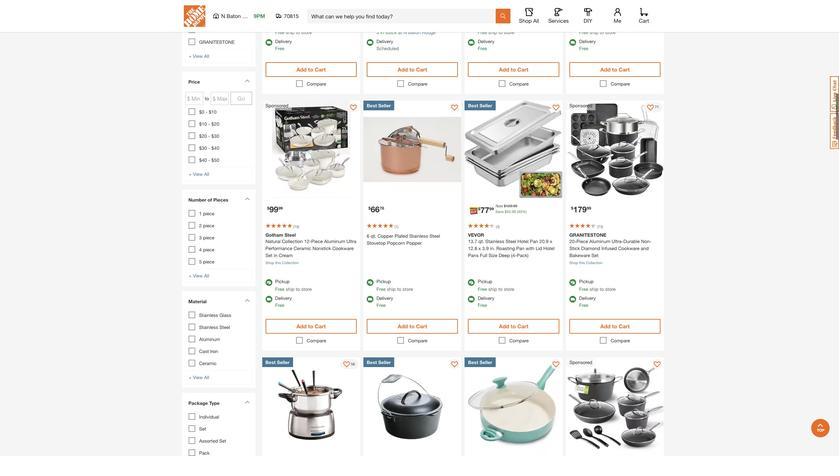 Task type: describe. For each thing, give the bounding box(es) containing it.
display image for the '5 qt. cast iron dutch oven with lid and spiral bail handle' image
[[451, 362, 458, 369]]

best for electric stainless steel fondue pot, 6-cup, with temperature control, 6 forks, and removable pot image
[[265, 360, 276, 366]]

delivery for add to cart button related to available for pickup icon associated with ( 3 )
[[478, 296, 495, 302]]

all for berghoff
[[204, 53, 209, 59]]

collection inside granitestone 20-piece aluminum ultra-durable non- stick diamond infused cookware and bakeware set shop this collection
[[586, 261, 603, 265]]

caret icon image for package type
[[245, 401, 250, 404]]

granitestone for granitestone
[[199, 39, 235, 45]]

assorted set
[[199, 439, 226, 444]]

piece inside granitestone 20-piece aluminum ultra-durable non- stick diamond infused cookware and bakeware set shop this collection
[[577, 239, 588, 245]]

sponsored for 179
[[569, 103, 592, 108]]

best for the '5 qt. cast iron dutch oven with lid and spiral bail handle' image
[[367, 360, 377, 366]]

5 piece
[[199, 259, 214, 265]]

shop this collection link for 179
[[569, 261, 603, 265]]

scheduled
[[377, 45, 399, 51]]

$40 - $50 link
[[199, 157, 219, 163]]

sponsored for 99
[[265, 103, 288, 108]]

all for 1 piece
[[204, 273, 209, 279]]

seller for '13.7 qt. stainless steel hotel pan 20.9 x 12.8 x 3.9 in. roasting pan with lid hotel pans full size deep (4-pack)' image
[[480, 103, 492, 108]]

70815
[[284, 13, 299, 19]]

delivery free for add to cart button associated with available for pickup icon for ( 73 )
[[579, 296, 596, 309]]

99 inside /box $ 129 . 99 save $ 52 . 00 ( 40 %)
[[513, 204, 517, 208]]

$30 - $40
[[199, 145, 219, 151]]

0 horizontal spatial ceramic
[[199, 361, 217, 367]]

delivery inside the delivery scheduled
[[377, 38, 393, 44]]

size
[[489, 253, 498, 259]]

pickup free ship to store for ( 3 )
[[478, 279, 514, 292]]

99 for 179
[[587, 206, 591, 211]]

best seller for electric stainless steel fondue pot, 6-cup, with temperature control, 6 forks, and removable pot image
[[265, 360, 290, 366]]

ceramic inside the gotham steel natural collection 12-piece aluminum ultra performance ceramic nonstick cookware set in cream shop this collection
[[294, 246, 311, 252]]

material
[[188, 299, 207, 305]]

services
[[548, 17, 569, 24]]

$20 - $30
[[199, 133, 219, 139]]

stainless inside the vevor 13.7 qt. stainless steel hotel pan 20.9 x 12.8 x 3.9 in. roasting pan with lid hotel pans full size deep (4-pack)
[[485, 239, 504, 245]]

71
[[655, 105, 659, 109]]

type
[[209, 401, 220, 407]]

ultra
[[346, 239, 356, 245]]

2 + from the top
[[189, 171, 192, 177]]

pieces
[[213, 197, 228, 203]]

number of pieces link
[[185, 193, 252, 209]]

display image for the 6 qt. copper plated stainless steel stovetop popcorn popper image
[[451, 105, 458, 111]]

cart link
[[637, 8, 651, 24]]

performance
[[265, 246, 292, 252]]

seller for the '5 qt. cast iron dutch oven with lid and spiral bail handle' image
[[378, 360, 391, 366]]

shop inside granitestone 20-piece aluminum ultra-durable non- stick diamond infused cookware and bakeware set shop this collection
[[569, 261, 578, 265]]

set up assorted
[[199, 427, 206, 432]]

vevor 13.7 qt. stainless steel hotel pan 20.9 x 12.8 x 3.9 in. roasting pan with lid hotel pans full size deep (4-pack)
[[468, 233, 555, 259]]

+ view all link for stainless glass
[[185, 371, 252, 385]]

$30 - $40 link
[[199, 145, 219, 151]]

available for pickup image for ( 19 )
[[265, 280, 272, 286]]

0 vertical spatial $20
[[211, 121, 219, 127]]

baton inside pickup 3 in stock at n baton rouge
[[408, 29, 421, 35]]

0 horizontal spatial 3
[[199, 235, 202, 241]]

diy button
[[577, 8, 599, 24]]

4 piece
[[199, 247, 214, 253]]

5
[[199, 259, 202, 265]]

0 vertical spatial 1
[[199, 211, 202, 217]]

0 horizontal spatial $20
[[199, 133, 207, 139]]

71 button
[[644, 102, 662, 112]]

ray
[[217, 15, 225, 21]]

armor max 14-piece aluminum hard anodized heavy duty 4-layer ultra release nonstick cookware set image
[[566, 358, 664, 456]]

- for $0
[[206, 109, 207, 115]]

( 19 )
[[293, 225, 299, 229]]

$ 99 99
[[267, 205, 283, 214]]

stainless glass
[[199, 313, 231, 318]]

best for '13.7 qt. stainless steel hotel pan 20.9 x 12.8 x 3.9 in. roasting pan with lid hotel pans full size deep (4-pack)' image
[[468, 103, 478, 108]]

full
[[480, 253, 487, 259]]

pickup inside pickup 3 in stock at n baton rouge
[[377, 22, 391, 27]]

add for add to cart button associated with available for pickup icon for ( 73 )
[[600, 324, 611, 330]]

$0 - $10
[[199, 109, 217, 115]]

What can we help you find today? search field
[[311, 9, 495, 23]]

52
[[507, 210, 511, 214]]

steel inside the vevor 13.7 qt. stainless steel hotel pan 20.9 x 12.8 x 3.9 in. roasting pan with lid hotel pans full size deep (4-pack)
[[506, 239, 516, 245]]

$ 179 99
[[571, 205, 591, 214]]

delivery free for add to cart button related to available for pickup icon associated with ( 3 )
[[478, 296, 495, 309]]

$10 - $20
[[199, 121, 219, 127]]

price link
[[185, 75, 252, 90]]

( 73 )
[[597, 225, 603, 229]]

19
[[294, 225, 298, 229]]

n baton rouge
[[221, 13, 258, 19]]

live chat image
[[830, 76, 839, 112]]

6 qt. copper plated stainless steel stovetop popcorn popper
[[367, 234, 440, 246]]

20.9
[[539, 239, 549, 245]]

pickup for add to cart button associated with available for pickup icon for ( 73 )
[[579, 279, 594, 285]]

granitestone for granitestone 20-piece aluminum ultra-durable non- stick diamond infused cookware and bakeware set shop this collection
[[569, 233, 606, 238]]

3 piece
[[199, 235, 214, 241]]

delivery for ( 19 )'s available for pickup icon's add to cart button
[[275, 296, 292, 302]]

77
[[480, 206, 489, 215]]

seller for the 6 qt. copper plated stainless steel stovetop popcorn popper image
[[378, 103, 391, 108]]

rio 5 qt. healthy ceramic nonstick saute pan with helper handle and lid in turquoise image
[[465, 358, 563, 456]]

0 vertical spatial $10
[[209, 109, 217, 115]]

( for 66
[[395, 225, 396, 229]]

+ view all for 1 piece
[[189, 273, 209, 279]]

qt. inside the vevor 13.7 qt. stainless steel hotel pan 20.9 x 12.8 x 3.9 in. roasting pan with lid hotel pans full size deep (4-pack)
[[479, 239, 484, 245]]

( 3 )
[[496, 225, 500, 229]]

cast iron
[[199, 349, 218, 355]]

caret icon image for material
[[245, 299, 250, 302]]

in inside pickup 3 in stock at n baton rouge
[[380, 29, 384, 35]]

$0 - $10 link
[[199, 109, 217, 115]]

nonstick
[[313, 246, 331, 252]]

set inside granitestone 20-piece aluminum ultra-durable non- stick diamond infused cookware and bakeware set shop this collection
[[592, 253, 599, 259]]

stovetop
[[367, 241, 386, 246]]

delivery free for add to cart button related to rightmost available for pickup image
[[579, 38, 596, 51]]

diy
[[584, 17, 592, 24]]

delivery for leftmost available for pickup image add to cart button
[[377, 296, 393, 302]]

pickup free ship to store for ( 19 )
[[275, 279, 312, 292]]

display image inside 71 dropdown button
[[647, 105, 654, 111]]

56
[[351, 362, 355, 367]]

best seller for '13.7 qt. stainless steel hotel pan 20.9 x 12.8 x 3.9 in. roasting pan with lid hotel pans full size deep (4-pack)' image
[[468, 103, 492, 108]]

delivery for the middle available for pickup image's add to cart button
[[478, 38, 495, 44]]

( for 99
[[293, 225, 294, 229]]

$0
[[199, 109, 204, 115]]

cookware inside granitestone 20-piece aluminum ultra-durable non- stick diamond infused cookware and bakeware set shop this collection
[[618, 246, 640, 252]]

pack link
[[199, 451, 210, 456]]

at
[[398, 29, 402, 35]]

qt. inside 6 qt. copper plated stainless steel stovetop popcorn popper
[[371, 234, 376, 239]]

stainless up the stainless steel
[[199, 313, 218, 318]]

durable
[[624, 239, 640, 245]]

display image for natural collection 12-piece aluminum ultra performance ceramic nonstick cookware set in cream image
[[350, 105, 357, 111]]

non-
[[641, 239, 652, 245]]

6
[[367, 234, 369, 239]]

popcorn
[[387, 241, 405, 246]]

pickup for the middle available for pickup image's add to cart button
[[478, 22, 492, 27]]

add to cart button for the middle available for pickup image
[[468, 62, 559, 77]]

20-
[[569, 239, 577, 245]]

iron
[[210, 349, 218, 355]]

add for leftmost available for pickup image add to cart button
[[398, 324, 408, 330]]

display image for rio 5 qt. healthy ceramic nonstick saute pan with helper handle and lid in turquoise image
[[553, 362, 559, 369]]

of
[[208, 197, 212, 203]]

roasting
[[496, 246, 515, 252]]

available for pickup image for ( 3 )
[[468, 280, 475, 286]]

0 vertical spatial .
[[512, 204, 513, 208]]

best seller for the '5 qt. cast iron dutch oven with lid and spiral bail handle' image
[[367, 360, 391, 366]]

glass
[[219, 313, 231, 318]]

2 piece link
[[199, 223, 214, 229]]

6 qt. copper plated stainless steel stovetop popcorn popper image
[[363, 101, 461, 199]]

set inside the gotham steel natural collection 12-piece aluminum ultra performance ceramic nonstick cookware set in cream shop this collection
[[265, 253, 273, 259]]

add to cart button for available for pickup icon associated with ( 3 )
[[468, 320, 559, 334]]

6 qt. copper plated stainless steel stovetop popcorn popper link
[[367, 233, 458, 247]]

add to cart button for ( 19 )'s available for pickup icon
[[265, 320, 357, 334]]

the home depot logo image
[[184, 5, 205, 27]]

pickup free ship to store for ( 1 )
[[377, 279, 413, 292]]

2 horizontal spatial available for pickup image
[[569, 22, 576, 29]]

stock
[[385, 29, 397, 35]]

aluminum inside granitestone 20-piece aluminum ultra-durable non- stick diamond infused cookware and bakeware set shop this collection
[[589, 239, 610, 245]]

0 vertical spatial $40
[[211, 145, 219, 151]]

5 piece link
[[199, 259, 214, 265]]

70815 button
[[276, 13, 299, 19]]

pickup for leftmost available for pickup image add to cart button
[[377, 279, 391, 285]]

( 1 )
[[395, 225, 398, 229]]

all down $40 - $50 link
[[204, 171, 209, 177]]

in.
[[490, 246, 495, 252]]

view for berghoff
[[193, 53, 203, 59]]

electric stainless steel fondue pot, 6-cup, with temperature control, 6 forks, and removable pot image
[[262, 358, 360, 456]]

2 piece
[[199, 223, 214, 229]]

- for $20
[[208, 133, 210, 139]]

available shipping image for 66
[[367, 296, 374, 303]]

display image for armor max 14-piece aluminum hard anodized heavy duty 4-layer ultra release nonstick cookware set image
[[654, 362, 661, 369]]

best for the 6 qt. copper plated stainless steel stovetop popcorn popper image
[[367, 103, 377, 108]]

shop all
[[519, 17, 539, 24]]

ultra-
[[612, 239, 624, 245]]

lid
[[536, 246, 542, 252]]

go button
[[230, 92, 252, 105]]

price
[[188, 79, 200, 85]]

seller for electric stainless steel fondue pot, 6-cup, with temperature control, 6 forks, and removable pot image
[[277, 360, 290, 366]]

view for stainless glass
[[193, 375, 203, 381]]

seller for rio 5 qt. healthy ceramic nonstick saute pan with helper handle and lid in turquoise image
[[480, 360, 492, 366]]

steel inside the gotham steel natural collection 12-piece aluminum ultra performance ceramic nonstick cookware set in cream shop this collection
[[285, 233, 296, 238]]

) for 66
[[398, 225, 398, 229]]

oster
[[199, 27, 211, 33]]

2 + view all link from the top
[[185, 167, 252, 181]]

shop all button
[[518, 8, 540, 24]]



Task type: locate. For each thing, give the bounding box(es) containing it.
x left the 3.9
[[479, 246, 481, 252]]

best seller
[[367, 103, 391, 108], [468, 103, 492, 108], [265, 360, 290, 366], [367, 360, 391, 366], [468, 360, 492, 366]]

3 down save
[[497, 225, 499, 229]]

1 vertical spatial 1
[[396, 225, 398, 229]]

ceramic link
[[199, 361, 217, 367]]

shop this collection link for 99
[[265, 261, 299, 265]]

1 + view all link from the top
[[185, 49, 252, 63]]

1 + view all from the top
[[189, 53, 209, 59]]

0 vertical spatial in
[[380, 29, 384, 35]]

pickup 3 in stock at n baton rouge
[[377, 22, 436, 35]]

view down granitestone link at the left of the page
[[193, 53, 203, 59]]

cast
[[199, 349, 209, 355]]

+ view all down ceramic link
[[189, 375, 209, 381]]

+ view all link down granitestone link at the left of the page
[[185, 49, 252, 63]]

available shipping image for 179
[[569, 296, 576, 303]]

5 piece from the top
[[203, 259, 214, 265]]

+ up number at the left top
[[189, 171, 192, 177]]

13.7 qt. stainless steel hotel pan 20.9 x 12.8 x 3.9 in. roasting pan with lid hotel pans full size deep (4-pack) image
[[465, 101, 563, 199]]

1 piece from the top
[[203, 211, 214, 217]]

+ view all link for 1 piece
[[185, 269, 252, 283]]

view down $40 - $50
[[193, 171, 203, 177]]

$20 up the $20 - $30
[[211, 121, 219, 127]]

0 vertical spatial x
[[550, 239, 552, 245]]

best seller for the 6 qt. copper plated stainless steel stovetop popcorn popper image
[[367, 103, 391, 108]]

rouge inside pickup 3 in stock at n baton rouge
[[422, 29, 436, 35]]

+ view all link down ceramic link
[[185, 371, 252, 385]]

granitestone up diamond
[[569, 233, 606, 238]]

+ for 1 piece
[[189, 273, 192, 279]]

3 + view all link from the top
[[185, 269, 252, 283]]

baton right at
[[408, 29, 421, 35]]

steel inside 6 qt. copper plated stainless steel stovetop popcorn popper
[[430, 234, 440, 239]]

cookware inside the gotham steel natural collection 12-piece aluminum ultra performance ceramic nonstick cookware set in cream shop this collection
[[332, 246, 354, 252]]

2 shop this collection link from the left
[[569, 261, 603, 265]]

1 vertical spatial $30
[[199, 145, 207, 151]]

1 vertical spatial ceramic
[[199, 361, 217, 367]]

99 inside $ 99 99
[[278, 206, 283, 211]]

1 vertical spatial .
[[511, 210, 512, 214]]

pan up pack)
[[516, 246, 524, 252]]

73
[[598, 225, 602, 229]]

piece inside the gotham steel natural collection 12-piece aluminum ultra performance ceramic nonstick cookware set in cream shop this collection
[[311, 239, 323, 245]]

$ for 77
[[478, 207, 480, 212]]

bakeware
[[569, 253, 590, 259]]

20-piece aluminum ultra-durable non-stick diamond infused cookware and bakeware set image
[[566, 101, 664, 199]]

99 inside $ 179 99
[[587, 206, 591, 211]]

1 horizontal spatial ceramic
[[294, 246, 311, 252]]

save
[[496, 210, 504, 214]]

+ view all down granitestone link at the left of the page
[[189, 53, 209, 59]]

cast iron link
[[199, 349, 218, 355]]

$ left 78
[[368, 206, 371, 211]]

+ for berghoff
[[189, 53, 192, 59]]

delivery free for leftmost available for pickup image add to cart button
[[377, 296, 393, 309]]

$30 up $40 - $50 link
[[199, 145, 207, 151]]

shop down the bakeware
[[569, 261, 578, 265]]

view for 1 piece
[[193, 273, 203, 279]]

4 + from the top
[[189, 375, 192, 381]]

popper
[[406, 241, 422, 246]]

rouge right at
[[422, 29, 436, 35]]

4 ) from the left
[[602, 225, 603, 229]]

add to cart button for available for pickup icon for ( 73 )
[[569, 320, 661, 334]]

aluminum up diamond
[[589, 239, 610, 245]]

0 vertical spatial ceramic
[[294, 246, 311, 252]]

cart
[[639, 17, 649, 24], [315, 66, 326, 73], [416, 66, 427, 73], [517, 66, 528, 73], [619, 66, 630, 73], [315, 324, 326, 330], [416, 324, 427, 330], [517, 324, 528, 330], [619, 324, 630, 330]]

3 caret icon image from the top
[[245, 299, 250, 302]]

steel
[[285, 233, 296, 238], [430, 234, 440, 239], [506, 239, 516, 245], [219, 325, 230, 331]]

cookware down durable at the bottom of the page
[[618, 246, 640, 252]]

1 horizontal spatial 3
[[377, 29, 379, 35]]

2 horizontal spatial shop
[[569, 261, 578, 265]]

0 horizontal spatial n
[[221, 13, 225, 19]]

0 horizontal spatial $40
[[199, 157, 207, 163]]

$ inside $ 179 99
[[571, 206, 573, 211]]

2 caret icon image from the top
[[245, 198, 250, 201]]

to
[[296, 29, 300, 35], [498, 29, 503, 35], [600, 29, 604, 35], [308, 66, 313, 73], [409, 66, 415, 73], [511, 66, 516, 73], [612, 66, 617, 73], [205, 96, 209, 101], [296, 287, 300, 292], [397, 287, 401, 292], [498, 287, 503, 292], [600, 287, 604, 292], [308, 324, 313, 330], [409, 324, 415, 330], [511, 324, 516, 330], [612, 324, 617, 330]]

piece for 4 piece
[[203, 247, 214, 253]]

5 qt. cast iron dutch oven with lid and spiral bail handle image
[[363, 358, 461, 456]]

0 vertical spatial $30
[[211, 133, 219, 139]]

stainless up aluminum link
[[199, 325, 218, 331]]

) up plated
[[398, 225, 398, 229]]

hotel
[[518, 239, 529, 245], [543, 246, 555, 252]]

caret icon image
[[245, 79, 250, 82], [245, 198, 250, 201], [245, 299, 250, 302], [245, 401, 250, 404]]

) up the gotham steel natural collection 12-piece aluminum ultra performance ceramic nonstick cookware set in cream shop this collection
[[298, 225, 299, 229]]

set
[[265, 253, 273, 259], [592, 253, 599, 259], [199, 427, 206, 432], [219, 439, 226, 444]]

price-range-lowerBound telephone field
[[185, 92, 203, 105]]

all left services
[[533, 17, 539, 24]]

0 vertical spatial rouge
[[242, 13, 258, 19]]

piece up 2 piece link
[[203, 211, 214, 217]]

individual link
[[199, 415, 219, 420]]

deep
[[499, 253, 510, 259]]

piece up nonstick
[[311, 239, 323, 245]]

40
[[518, 210, 522, 214]]

(4-
[[511, 253, 517, 259]]

99 for 99
[[278, 206, 283, 211]]

1 piece from the left
[[311, 239, 323, 245]]

%)
[[522, 210, 527, 214]]

1 vertical spatial $20
[[199, 133, 207, 139]]

this inside the gotham steel natural collection 12-piece aluminum ultra performance ceramic nonstick cookware set in cream shop this collection
[[275, 261, 281, 265]]

pickup for add to cart button related to available for pickup icon associated with ( 3 )
[[478, 279, 492, 285]]

piece right 5
[[203, 259, 214, 265]]

+ for stainless glass
[[189, 375, 192, 381]]

1 vertical spatial hotel
[[543, 246, 555, 252]]

-
[[206, 109, 207, 115], [208, 121, 210, 127], [208, 133, 210, 139], [208, 145, 210, 151], [208, 157, 210, 163]]

/box $ 129 . 99 save $ 52 . 00 ( 40 %)
[[496, 204, 527, 214]]

pack)
[[517, 253, 529, 259]]

sponsored
[[265, 103, 288, 108], [569, 103, 592, 108], [569, 360, 592, 366]]

2 horizontal spatial 3
[[497, 225, 499, 229]]

available for pickup image
[[468, 22, 475, 29], [569, 22, 576, 29], [367, 280, 374, 286]]

all inside "button"
[[533, 17, 539, 24]]

1 horizontal spatial x
[[550, 239, 552, 245]]

0 horizontal spatial rouge
[[242, 13, 258, 19]]

2 this from the left
[[579, 261, 585, 265]]

granitestone down the oster link
[[199, 39, 235, 45]]

1 vertical spatial granitestone
[[569, 233, 606, 238]]

granitestone inside granitestone 20-piece aluminum ultra-durable non- stick diamond infused cookware and bakeware set shop this collection
[[569, 233, 606, 238]]

99 inside $ 77 99
[[489, 207, 494, 212]]

x right 20.9
[[550, 239, 552, 245]]

all down ceramic link
[[204, 375, 209, 381]]

shop this collection link down cream
[[265, 261, 299, 265]]

0 horizontal spatial 1
[[199, 211, 202, 217]]

- up $30 - $40 in the left top of the page
[[208, 133, 210, 139]]

1 horizontal spatial available for pickup image
[[468, 22, 475, 29]]

4 + view all link from the top
[[185, 371, 252, 385]]

stainless steel link
[[199, 325, 230, 331]]

1 horizontal spatial baton
[[408, 29, 421, 35]]

all
[[533, 17, 539, 24], [204, 53, 209, 59], [204, 171, 209, 177], [204, 273, 209, 279], [204, 375, 209, 381]]

qt. right 6
[[371, 234, 376, 239]]

feedback link image
[[830, 113, 839, 149]]

1 ) from the left
[[298, 225, 299, 229]]

13.7
[[468, 239, 477, 245]]

.
[[512, 204, 513, 208], [511, 210, 512, 214]]

caret icon image for price
[[245, 79, 250, 82]]

0 vertical spatial hotel
[[518, 239, 529, 245]]

1 horizontal spatial $20
[[211, 121, 219, 127]]

( inside /box $ 129 . 99 save $ 52 . 00 ( 40 %)
[[517, 210, 518, 214]]

add to cart button for leftmost available for pickup image
[[367, 320, 458, 334]]

caret icon image for number of pieces
[[245, 198, 250, 201]]

in down performance
[[274, 253, 277, 259]]

stainless up the popper
[[409, 234, 428, 239]]

- left $50
[[208, 157, 210, 163]]

ceramic down cast iron link
[[199, 361, 217, 367]]

1 vertical spatial x
[[479, 246, 481, 252]]

shop inside the gotham steel natural collection 12-piece aluminum ultra performance ceramic nonstick cookware set in cream shop this collection
[[265, 261, 274, 265]]

+ view all for berghoff
[[189, 53, 209, 59]]

/box
[[496, 204, 503, 208]]

) down save
[[499, 225, 500, 229]]

3.9
[[482, 246, 489, 252]]

1 horizontal spatial qt.
[[479, 239, 484, 245]]

1 vertical spatial in
[[274, 253, 277, 259]]

+ up price
[[189, 53, 192, 59]]

2 piece from the top
[[203, 223, 214, 229]]

66
[[371, 205, 380, 214]]

delivery free for ( 19 )'s available for pickup icon's add to cart button
[[275, 296, 292, 309]]

aluminum up nonstick
[[324, 239, 345, 245]]

1 horizontal spatial $10
[[209, 109, 217, 115]]

delivery for add to cart button related to rightmost available for pickup image
[[579, 38, 596, 44]]

$40 left $50
[[199, 157, 207, 163]]

granitestone link
[[199, 39, 235, 45]]

1 vertical spatial 3
[[497, 225, 499, 229]]

$ left /box
[[478, 207, 480, 212]]

1 horizontal spatial rouge
[[422, 29, 436, 35]]

granitestone 20-piece aluminum ultra-durable non- stick diamond infused cookware and bakeware set shop this collection
[[569, 233, 652, 265]]

piece up stick
[[577, 239, 588, 245]]

1 horizontal spatial in
[[380, 29, 384, 35]]

1 horizontal spatial hotel
[[543, 246, 555, 252]]

$30 up $30 - $40 in the left top of the page
[[211, 133, 219, 139]]

2 + view all from the top
[[189, 171, 209, 177]]

3 + from the top
[[189, 273, 192, 279]]

0 vertical spatial baton
[[227, 13, 241, 19]]

berghoff
[[199, 3, 221, 9]]

display image for '13.7 qt. stainless steel hotel pan 20.9 x 12.8 x 3.9 in. roasting pan with lid hotel pans full size deep (4-pack)' image
[[553, 105, 559, 111]]

$ up 20-
[[571, 206, 573, 211]]

all for stainless glass
[[204, 375, 209, 381]]

3 up 4
[[199, 235, 202, 241]]

$ inside $ 99 99
[[267, 206, 269, 211]]

all down 5 piece link
[[204, 273, 209, 279]]

baton right the ray
[[227, 13, 241, 19]]

hotel down 20.9
[[543, 246, 555, 252]]

+ up package
[[189, 375, 192, 381]]

aluminum inside the gotham steel natural collection 12-piece aluminum ultra performance ceramic nonstick cookware set in cream shop this collection
[[324, 239, 345, 245]]

rouge right the ray
[[242, 13, 258, 19]]

piece for 3 piece
[[203, 235, 214, 241]]

- up $40 - $50 link
[[208, 145, 210, 151]]

+ view all for stainless glass
[[189, 375, 209, 381]]

pack
[[199, 451, 210, 456]]

$ right save
[[505, 210, 507, 214]]

add to cart button for rightmost available for pickup image
[[569, 62, 661, 77]]

+ view all down $40 - $50 link
[[189, 171, 209, 177]]

0 horizontal spatial shop
[[265, 261, 274, 265]]

- up the $20 - $30
[[208, 121, 210, 127]]

infused
[[602, 246, 617, 252]]

gotham steel natural collection 12-piece aluminum ultra performance ceramic nonstick cookware set in cream shop this collection
[[265, 233, 356, 265]]

granitestone
[[199, 39, 235, 45], [569, 233, 606, 238]]

piece for 1 piece
[[203, 211, 214, 217]]

2 cookware from the left
[[618, 246, 640, 252]]

piece for 5 piece
[[203, 259, 214, 265]]

rachael
[[199, 15, 216, 21]]

natural collection 12-piece aluminum ultra performance ceramic nonstick cookware set in cream image
[[262, 101, 360, 199]]

2 horizontal spatial aluminum
[[589, 239, 610, 245]]

12-
[[304, 239, 311, 245]]

n right at
[[403, 29, 407, 35]]

$10 right $0
[[209, 109, 217, 115]]

4
[[199, 247, 202, 253]]

set down diamond
[[592, 253, 599, 259]]

0 horizontal spatial shop this collection link
[[265, 261, 299, 265]]

set right assorted
[[219, 439, 226, 444]]

view down 5
[[193, 273, 203, 279]]

0 horizontal spatial pan
[[516, 246, 524, 252]]

pickup
[[377, 22, 391, 27], [478, 22, 492, 27], [579, 22, 594, 27], [275, 279, 290, 285], [377, 279, 391, 285], [478, 279, 492, 285], [579, 279, 594, 285]]

0 horizontal spatial aluminum
[[199, 337, 220, 343]]

$ for 179
[[571, 206, 573, 211]]

1 vertical spatial n
[[403, 29, 407, 35]]

99
[[513, 204, 517, 208], [269, 205, 278, 214], [278, 206, 283, 211], [587, 206, 591, 211], [489, 207, 494, 212]]

0 vertical spatial 3
[[377, 29, 379, 35]]

display image
[[350, 105, 357, 111], [451, 105, 458, 111], [647, 105, 654, 111], [343, 362, 350, 369], [654, 362, 661, 369]]

me button
[[607, 8, 628, 24]]

1 horizontal spatial 1
[[396, 225, 398, 229]]

delivery free for the middle available for pickup image's add to cart button
[[478, 38, 495, 51]]

2 view from the top
[[193, 171, 203, 177]]

1 view from the top
[[193, 53, 203, 59]]

stick
[[569, 246, 580, 252]]

- right $0
[[206, 109, 207, 115]]

rouge
[[242, 13, 258, 19], [422, 29, 436, 35]]

0 horizontal spatial $10
[[199, 121, 207, 127]]

view
[[193, 53, 203, 59], [193, 171, 203, 177], [193, 273, 203, 279], [193, 375, 203, 381]]

add for ( 19 )'s available for pickup icon's add to cart button
[[296, 324, 307, 330]]

ship
[[286, 29, 294, 35], [488, 29, 497, 35], [590, 29, 598, 35], [286, 287, 294, 292], [387, 287, 396, 292], [488, 287, 497, 292], [590, 287, 598, 292]]

n inside pickup 3 in stock at n baton rouge
[[403, 29, 407, 35]]

3 ) from the left
[[499, 225, 500, 229]]

) for 99
[[298, 225, 299, 229]]

1 horizontal spatial shop
[[519, 17, 532, 24]]

$20 up $30 - $40 in the left top of the page
[[199, 133, 207, 139]]

$ 66 78
[[368, 205, 384, 214]]

1 horizontal spatial cookware
[[618, 246, 640, 252]]

n right rachael
[[221, 13, 225, 19]]

1 this from the left
[[275, 261, 281, 265]]

available for pickup image
[[367, 22, 374, 29], [265, 280, 272, 286], [468, 280, 475, 286], [569, 280, 576, 286]]

best for rio 5 qt. healthy ceramic nonstick saute pan with helper handle and lid in turquoise image
[[468, 360, 478, 366]]

1 horizontal spatial shop this collection link
[[569, 261, 603, 265]]

$20 - $30 link
[[199, 133, 219, 139]]

0 vertical spatial n
[[221, 13, 225, 19]]

1 up 2
[[199, 211, 202, 217]]

1 horizontal spatial granitestone
[[569, 233, 606, 238]]

1 horizontal spatial $30
[[211, 133, 219, 139]]

0 horizontal spatial in
[[274, 253, 277, 259]]

add for add to cart button related to available for pickup icon associated with ( 3 )
[[499, 324, 509, 330]]

3 + view all from the top
[[189, 273, 209, 279]]

pans
[[468, 253, 479, 259]]

0 horizontal spatial granitestone
[[199, 39, 235, 45]]

78
[[380, 206, 384, 211]]

piece right 2
[[203, 223, 214, 229]]

shop inside "button"
[[519, 17, 532, 24]]

+ view all link down $50
[[185, 167, 252, 181]]

+ up material
[[189, 273, 192, 279]]

$ for 66
[[368, 206, 371, 211]]

0 horizontal spatial cookware
[[332, 246, 354, 252]]

1 horizontal spatial this
[[579, 261, 585, 265]]

available shipping image
[[265, 39, 272, 46], [468, 39, 475, 46], [569, 39, 576, 46], [265, 296, 272, 303], [468, 296, 475, 303]]

1 horizontal spatial aluminum
[[324, 239, 345, 245]]

+ view all down 5
[[189, 273, 209, 279]]

view down ceramic link
[[193, 375, 203, 381]]

caret icon image inside package type link
[[245, 401, 250, 404]]

stainless up in.
[[485, 239, 504, 245]]

collection
[[282, 239, 303, 245], [282, 261, 299, 265], [586, 261, 603, 265]]

cream
[[279, 253, 293, 259]]

4 piece from the top
[[203, 247, 214, 253]]

collection down cream
[[282, 261, 299, 265]]

1 horizontal spatial pan
[[530, 239, 538, 245]]

$ inside $ 77 99
[[478, 207, 480, 212]]

caret icon image inside material link
[[245, 299, 250, 302]]

shop left services
[[519, 17, 532, 24]]

cookware down ultra
[[332, 246, 354, 252]]

material link
[[185, 295, 252, 310]]

) for 179
[[602, 225, 603, 229]]

1 caret icon image from the top
[[245, 79, 250, 82]]

+ view all link down 5 piece link
[[185, 269, 252, 283]]

0 vertical spatial granitestone
[[199, 39, 235, 45]]

me
[[614, 17, 621, 24]]

collection down diamond
[[586, 261, 603, 265]]

shop down performance
[[265, 261, 274, 265]]

- for $40
[[208, 157, 210, 163]]

pickup for ( 19 )'s available for pickup icon's add to cart button
[[275, 279, 290, 285]]

pan
[[530, 239, 538, 245], [516, 246, 524, 252]]

- for $10
[[208, 121, 210, 127]]

1 vertical spatial baton
[[408, 29, 421, 35]]

2
[[199, 223, 202, 229]]

this down the bakeware
[[579, 261, 585, 265]]

free
[[275, 29, 284, 35], [478, 29, 487, 35], [579, 29, 588, 35], [275, 45, 284, 51], [478, 45, 487, 51], [579, 45, 588, 51], [275, 287, 284, 292], [377, 287, 386, 292], [478, 287, 487, 292], [579, 287, 588, 292], [275, 303, 284, 309], [377, 303, 386, 309], [478, 303, 487, 309], [579, 303, 588, 309]]

delivery for add to cart button associated with available for pickup icon for ( 73 )
[[579, 296, 596, 302]]

3 inside pickup 3 in stock at n baton rouge
[[377, 29, 379, 35]]

. up the 00
[[512, 204, 513, 208]]

hotel up with
[[518, 239, 529, 245]]

$ up gotham
[[267, 206, 269, 211]]

1 shop this collection link from the left
[[265, 261, 299, 265]]

$ 77 99
[[478, 206, 494, 215]]

) up infused on the bottom right
[[602, 225, 603, 229]]

+
[[189, 53, 192, 59], [189, 171, 192, 177], [189, 273, 192, 279], [189, 375, 192, 381]]

4 caret icon image from the top
[[245, 401, 250, 404]]

with
[[526, 246, 534, 252]]

this inside granitestone 20-piece aluminum ultra-durable non- stick diamond infused cookware and bakeware set shop this collection
[[579, 261, 585, 265]]

179
[[573, 205, 587, 214]]

package
[[188, 401, 208, 407]]

00
[[512, 210, 516, 214]]

this down cream
[[275, 261, 281, 265]]

piece for 2 piece
[[203, 223, 214, 229]]

$40 up $50
[[211, 145, 219, 151]]

3 for pickup 3 in stock at n baton rouge
[[377, 29, 379, 35]]

0 vertical spatial pan
[[530, 239, 538, 245]]

1 horizontal spatial $40
[[211, 145, 219, 151]]

available shipping image
[[367, 39, 374, 46], [367, 296, 374, 303], [569, 296, 576, 303]]

$10 down $0
[[199, 121, 207, 127]]

oster link
[[199, 27, 211, 33]]

piece right 4
[[203, 247, 214, 253]]

all down granitestone link at the left of the page
[[204, 53, 209, 59]]

( for 179
[[597, 225, 598, 229]]

caret icon image inside price link
[[245, 79, 250, 82]]

collection up performance
[[282, 239, 303, 245]]

caret icon image inside the number of pieces link
[[245, 198, 250, 201]]

gotham
[[265, 233, 283, 238]]

available for pickup image for ( 73 )
[[569, 280, 576, 286]]

piece up 4 piece
[[203, 235, 214, 241]]

. down 129
[[511, 210, 512, 214]]

display image inside 56 dropdown button
[[343, 362, 350, 369]]

display image
[[553, 105, 559, 111], [451, 362, 458, 369], [553, 362, 559, 369]]

99 for 77
[[489, 207, 494, 212]]

package type link
[[185, 397, 252, 412]]

$10 - $20 link
[[199, 121, 219, 127]]

best seller for rio 5 qt. healthy ceramic nonstick saute pan with helper handle and lid in turquoise image
[[468, 360, 492, 366]]

0 horizontal spatial piece
[[311, 239, 323, 245]]

price-range-upperBound telephone field
[[211, 92, 229, 105]]

12.8
[[468, 246, 477, 252]]

+ view all link for berghoff
[[185, 49, 252, 63]]

3 piece from the top
[[203, 235, 214, 241]]

pan up with
[[530, 239, 538, 245]]

0 horizontal spatial baton
[[227, 13, 241, 19]]

4 view from the top
[[193, 375, 203, 381]]

$ inside $ 66 78
[[368, 206, 371, 211]]

stainless inside 6 qt. copper plated stainless steel stovetop popcorn popper
[[409, 234, 428, 239]]

1 vertical spatial rouge
[[422, 29, 436, 35]]

1 vertical spatial $10
[[199, 121, 207, 127]]

1 vertical spatial $40
[[199, 157, 207, 163]]

shop
[[519, 17, 532, 24], [265, 261, 274, 265], [569, 261, 578, 265]]

0 horizontal spatial $30
[[199, 145, 207, 151]]

1 horizontal spatial piece
[[577, 239, 588, 245]]

store
[[301, 29, 312, 35], [504, 29, 514, 35], [605, 29, 616, 35], [301, 287, 312, 292], [403, 287, 413, 292], [504, 287, 514, 292], [605, 287, 616, 292]]

0 horizontal spatial available for pickup image
[[367, 280, 374, 286]]

pickup for add to cart button related to rightmost available for pickup image
[[579, 22, 594, 27]]

aluminum up cast iron
[[199, 337, 220, 343]]

1 + from the top
[[189, 53, 192, 59]]

pickup free ship to store for ( 73 )
[[579, 279, 616, 292]]

1 vertical spatial pan
[[516, 246, 524, 252]]

0 horizontal spatial x
[[479, 246, 481, 252]]

in left stock
[[380, 29, 384, 35]]

1 up plated
[[396, 225, 398, 229]]

$30
[[211, 133, 219, 139], [199, 145, 207, 151]]

qt. up the 3.9
[[479, 239, 484, 245]]

0 horizontal spatial hotel
[[518, 239, 529, 245]]

2 vertical spatial 3
[[199, 235, 202, 241]]

1 horizontal spatial n
[[403, 29, 407, 35]]

3 left stock
[[377, 29, 379, 35]]

0 horizontal spatial qt.
[[371, 234, 376, 239]]

in inside the gotham steel natural collection 12-piece aluminum ultra performance ceramic nonstick cookware set in cream shop this collection
[[274, 253, 277, 259]]

$ for 99
[[267, 206, 269, 211]]

$ right /box
[[504, 204, 506, 208]]

1 cookware from the left
[[332, 246, 354, 252]]

0 horizontal spatial this
[[275, 261, 281, 265]]

- for $30
[[208, 145, 210, 151]]

2 ) from the left
[[398, 225, 398, 229]]

3 for ( 3 )
[[497, 225, 499, 229]]

set down performance
[[265, 253, 273, 259]]

2 piece from the left
[[577, 239, 588, 245]]

ceramic down 12-
[[294, 246, 311, 252]]

3 view from the top
[[193, 273, 203, 279]]

4 + view all from the top
[[189, 375, 209, 381]]

cookware
[[332, 246, 354, 252], [618, 246, 640, 252]]

add for add to cart button related to rightmost available for pickup image
[[600, 66, 611, 73]]



Task type: vqa. For each thing, say whether or not it's contained in the screenshot.
leftmost UP
no



